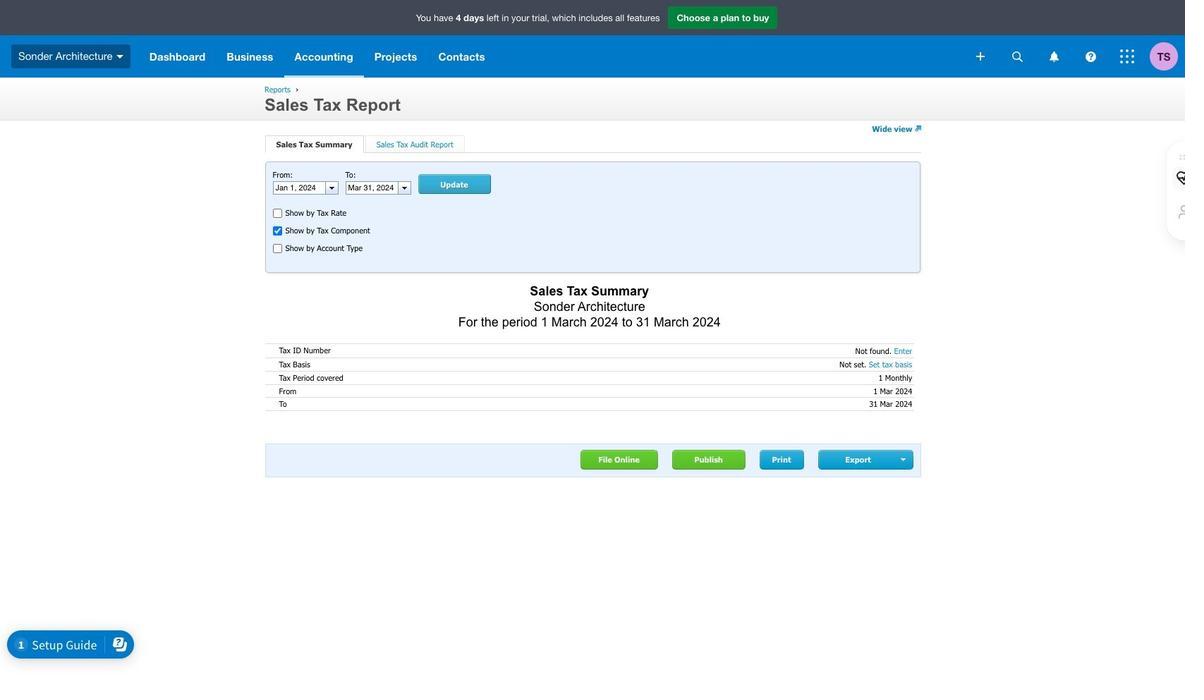 Task type: vqa. For each thing, say whether or not it's contained in the screenshot.
checkbox
yes



Task type: describe. For each thing, give the bounding box(es) containing it.
1 horizontal spatial svg image
[[1050, 51, 1059, 62]]

2 horizontal spatial svg image
[[1121, 49, 1135, 64]]

export options... image
[[901, 459, 908, 462]]

2 horizontal spatial svg image
[[1086, 51, 1096, 62]]

0 horizontal spatial svg image
[[977, 52, 985, 61]]



Task type: locate. For each thing, give the bounding box(es) containing it.
None text field
[[346, 182, 398, 194]]

None text field
[[273, 182, 325, 194]]

None checkbox
[[273, 244, 282, 254]]

1 horizontal spatial svg image
[[1012, 51, 1023, 62]]

svg image
[[1050, 51, 1059, 62], [1086, 51, 1096, 62], [116, 55, 123, 58]]

0 horizontal spatial svg image
[[116, 55, 123, 58]]

banner
[[0, 0, 1186, 78]]

None checkbox
[[273, 209, 282, 218], [273, 227, 282, 236], [273, 209, 282, 218], [273, 227, 282, 236]]

svg image
[[1121, 49, 1135, 64], [1012, 51, 1023, 62], [977, 52, 985, 61]]



